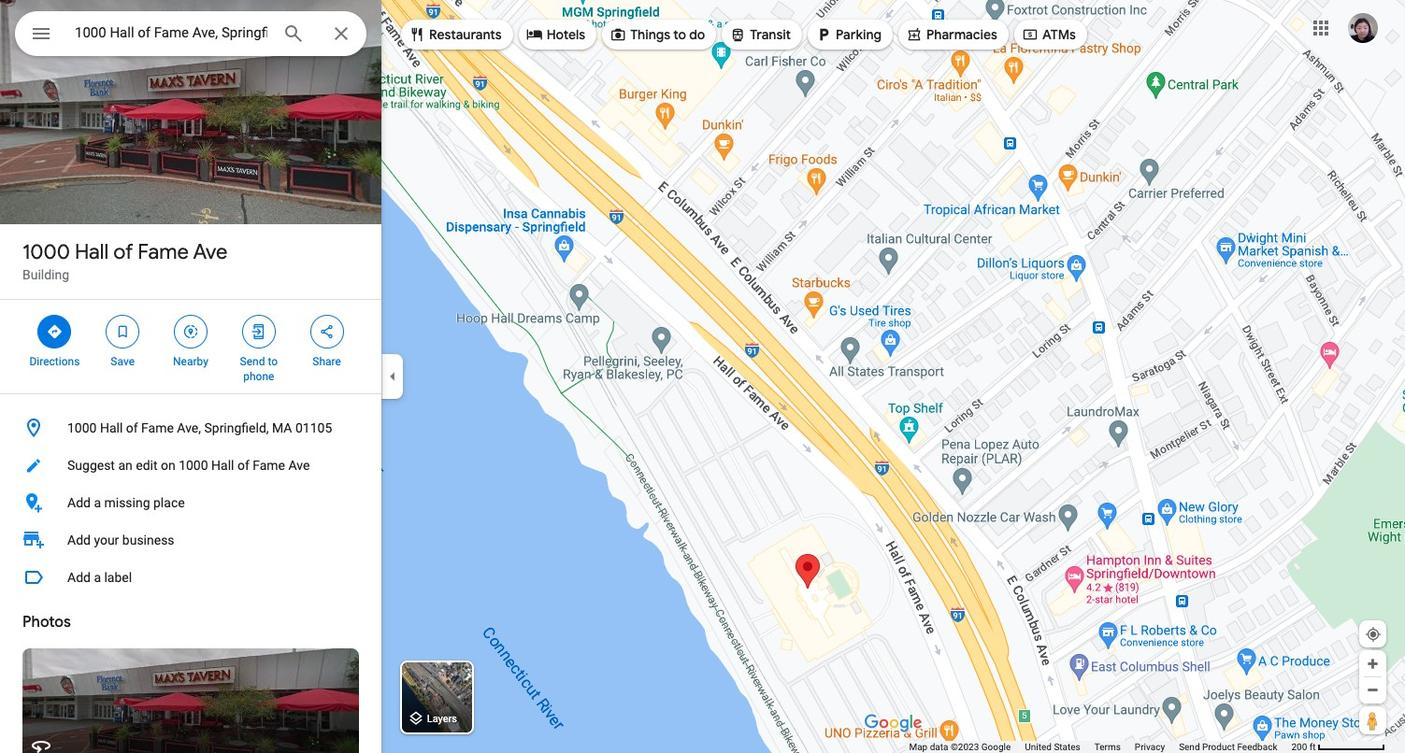 Task type: describe. For each thing, give the bounding box(es) containing it.
 button
[[15, 11, 67, 60]]

privacy button
[[1135, 742, 1166, 754]]

1000 hall of fame ave building
[[22, 239, 228, 282]]

terms
[[1095, 743, 1121, 753]]

 restaurants
[[409, 24, 502, 45]]

add for add a label
[[67, 571, 91, 586]]


[[182, 322, 199, 342]]

parking
[[836, 26, 882, 43]]

on
[[161, 458, 176, 473]]

 parking
[[816, 24, 882, 45]]

transit
[[750, 26, 791, 43]]

fame for ave
[[138, 239, 189, 266]]

send for send product feedback
[[1180, 743, 1201, 753]]

google maps element
[[0, 0, 1406, 754]]

photos
[[22, 614, 71, 632]]

collapse side panel image
[[383, 367, 403, 387]]


[[526, 24, 543, 45]]

states
[[1054, 743, 1081, 753]]

zoom in image
[[1367, 658, 1381, 672]]

to inside  things to do
[[674, 26, 687, 43]]

of for ave,
[[126, 421, 138, 436]]

add your business
[[67, 533, 175, 548]]

01105
[[296, 421, 332, 436]]

united states
[[1025, 743, 1081, 753]]

200 ft
[[1292, 743, 1317, 753]]

none field inside 1000 hall of fame ave, springfield, ma 01105 field
[[75, 22, 268, 44]]

place
[[153, 496, 185, 511]]

suggest an edit on 1000 hall of fame ave
[[67, 458, 310, 473]]


[[30, 21, 52, 47]]

add for add your business
[[67, 533, 91, 548]]

1000 hall of fame ave, springfield, ma 01105
[[67, 421, 332, 436]]

do
[[690, 26, 706, 43]]

hall inside suggest an edit on 1000 hall of fame ave button
[[211, 458, 234, 473]]

privacy
[[1135, 743, 1166, 753]]

restaurants
[[429, 26, 502, 43]]


[[46, 322, 63, 342]]


[[730, 24, 747, 45]]

ave,
[[177, 421, 201, 436]]

an
[[118, 458, 133, 473]]

 transit
[[730, 24, 791, 45]]

 pharmacies
[[906, 24, 998, 45]]

nearby
[[173, 355, 209, 369]]

directions
[[29, 355, 80, 369]]

suggest
[[67, 458, 115, 473]]

united states button
[[1025, 742, 1081, 754]]

map
[[910, 743, 928, 753]]

building
[[22, 268, 69, 282]]

share
[[313, 355, 341, 369]]

©2023
[[951, 743, 980, 753]]

data
[[930, 743, 949, 753]]

200 ft button
[[1292, 743, 1386, 753]]

a for label
[[94, 571, 101, 586]]

hall for ave,
[[100, 421, 123, 436]]


[[816, 24, 833, 45]]

add your business link
[[0, 522, 382, 559]]

product
[[1203, 743, 1236, 753]]

send product feedback button
[[1180, 742, 1278, 754]]

united
[[1025, 743, 1052, 753]]

 atms
[[1022, 24, 1076, 45]]

2 vertical spatial 1000
[[179, 458, 208, 473]]

add a missing place button
[[0, 485, 382, 522]]

ave inside button
[[289, 458, 310, 473]]

layers
[[427, 714, 457, 726]]


[[250, 322, 267, 342]]


[[1022, 24, 1039, 45]]

of for ave
[[113, 239, 133, 266]]



Task type: locate. For each thing, give the bounding box(es) containing it.
ave inside the 1000 hall of fame ave building
[[193, 239, 228, 266]]

footer containing map data ©2023 google
[[910, 742, 1292, 754]]

footer inside google maps element
[[910, 742, 1292, 754]]


[[319, 322, 335, 342]]

actions for 1000 hall of fame ave region
[[0, 300, 382, 394]]

a left label
[[94, 571, 101, 586]]

 search field
[[15, 11, 367, 60]]

to
[[674, 26, 687, 43], [268, 355, 278, 369]]

0 vertical spatial add
[[67, 496, 91, 511]]

1000 hall of fame ave, springfield, ma 01105 button
[[0, 410, 382, 447]]

send product feedback
[[1180, 743, 1278, 753]]

of inside the 1000 hall of fame ave, springfield, ma 01105 button
[[126, 421, 138, 436]]

2 vertical spatial of
[[237, 458, 250, 473]]

phone
[[243, 370, 274, 383]]

google account: michele murakami  
(michele.murakami@adept.ai) image
[[1349, 13, 1379, 43]]

of inside the 1000 hall of fame ave building
[[113, 239, 133, 266]]

ave up 
[[193, 239, 228, 266]]

of inside suggest an edit on 1000 hall of fame ave button
[[237, 458, 250, 473]]

1000 up the suggest
[[67, 421, 97, 436]]

missing
[[104, 496, 150, 511]]

add for add a missing place
[[67, 496, 91, 511]]

springfield,
[[204, 421, 269, 436]]

1 a from the top
[[94, 496, 101, 511]]

fame up 
[[138, 239, 189, 266]]

to left do
[[674, 26, 687, 43]]

things
[[631, 26, 671, 43]]

add a label
[[67, 571, 132, 586]]

1000 hall of fame ave main content
[[0, 0, 382, 754]]

1 vertical spatial 1000
[[67, 421, 97, 436]]

3 add from the top
[[67, 571, 91, 586]]

send inside send to phone
[[240, 355, 265, 369]]

a for missing
[[94, 496, 101, 511]]

1000 up building
[[22, 239, 70, 266]]

fame for ave,
[[141, 421, 174, 436]]

fame inside suggest an edit on 1000 hall of fame ave button
[[253, 458, 285, 473]]

200
[[1292, 743, 1308, 753]]

fame inside the 1000 hall of fame ave, springfield, ma 01105 button
[[141, 421, 174, 436]]


[[114, 322, 131, 342]]

hall for ave
[[75, 239, 109, 266]]

label
[[104, 571, 132, 586]]

of down springfield,
[[237, 458, 250, 473]]

1 horizontal spatial to
[[674, 26, 687, 43]]

1000 Hall of Fame Ave, Springfield, MA 01105 field
[[15, 11, 367, 56]]

add left your
[[67, 533, 91, 548]]

0 vertical spatial ave
[[193, 239, 228, 266]]

send for send to phone
[[240, 355, 265, 369]]

show street view coverage image
[[1360, 707, 1387, 735]]

0 vertical spatial fame
[[138, 239, 189, 266]]

0 vertical spatial of
[[113, 239, 133, 266]]

of up 
[[113, 239, 133, 266]]

hall inside the 1000 hall of fame ave building
[[75, 239, 109, 266]]


[[610, 24, 627, 45]]

2 add from the top
[[67, 533, 91, 548]]

fame inside the 1000 hall of fame ave building
[[138, 239, 189, 266]]

of
[[113, 239, 133, 266], [126, 421, 138, 436], [237, 458, 250, 473]]

1000 for ave,
[[67, 421, 97, 436]]

fame down the ma
[[253, 458, 285, 473]]

0 horizontal spatial send
[[240, 355, 265, 369]]

 hotels
[[526, 24, 586, 45]]

ave down 01105
[[289, 458, 310, 473]]

save
[[111, 355, 135, 369]]

add a missing place
[[67, 496, 185, 511]]

1000 right on
[[179, 458, 208, 473]]

a left missing
[[94, 496, 101, 511]]


[[409, 24, 426, 45]]

send
[[240, 355, 265, 369], [1180, 743, 1201, 753]]

add down the suggest
[[67, 496, 91, 511]]


[[906, 24, 923, 45]]

of up the an on the bottom of page
[[126, 421, 138, 436]]

2 vertical spatial add
[[67, 571, 91, 586]]

footer
[[910, 742, 1292, 754]]

2 vertical spatial fame
[[253, 458, 285, 473]]

1 vertical spatial send
[[1180, 743, 1201, 753]]

0 horizontal spatial to
[[268, 355, 278, 369]]

hotels
[[547, 26, 586, 43]]

ave
[[193, 239, 228, 266], [289, 458, 310, 473]]

0 vertical spatial send
[[240, 355, 265, 369]]

fame
[[138, 239, 189, 266], [141, 421, 174, 436], [253, 458, 285, 473]]

0 vertical spatial to
[[674, 26, 687, 43]]

0 vertical spatial hall
[[75, 239, 109, 266]]

0 horizontal spatial ave
[[193, 239, 228, 266]]

your
[[94, 533, 119, 548]]

atms
[[1043, 26, 1076, 43]]

1000 inside the 1000 hall of fame ave building
[[22, 239, 70, 266]]

ma
[[272, 421, 292, 436]]

zoom out image
[[1367, 684, 1381, 698]]

send left product
[[1180, 743, 1201, 753]]

1000
[[22, 239, 70, 266], [67, 421, 97, 436], [179, 458, 208, 473]]

send to phone
[[240, 355, 278, 383]]

1 horizontal spatial ave
[[289, 458, 310, 473]]

1 vertical spatial fame
[[141, 421, 174, 436]]

hall inside the 1000 hall of fame ave, springfield, ma 01105 button
[[100, 421, 123, 436]]

business
[[122, 533, 175, 548]]

0 vertical spatial 1000
[[22, 239, 70, 266]]

1 add from the top
[[67, 496, 91, 511]]

0 vertical spatial a
[[94, 496, 101, 511]]

suggest an edit on 1000 hall of fame ave button
[[0, 447, 382, 485]]

add left label
[[67, 571, 91, 586]]

send up phone
[[240, 355, 265, 369]]

add
[[67, 496, 91, 511], [67, 533, 91, 548], [67, 571, 91, 586]]

add a label button
[[0, 559, 382, 597]]

feedback
[[1238, 743, 1278, 753]]

1 horizontal spatial send
[[1180, 743, 1201, 753]]

fame left ave,
[[141, 421, 174, 436]]

1 vertical spatial ave
[[289, 458, 310, 473]]

to up phone
[[268, 355, 278, 369]]

1 vertical spatial of
[[126, 421, 138, 436]]

1 vertical spatial hall
[[100, 421, 123, 436]]

None field
[[75, 22, 268, 44]]

terms button
[[1095, 742, 1121, 754]]

map data ©2023 google
[[910, 743, 1011, 753]]

ft
[[1310, 743, 1317, 753]]

show your location image
[[1366, 627, 1382, 644]]

edit
[[136, 458, 158, 473]]

hall
[[75, 239, 109, 266], [100, 421, 123, 436], [211, 458, 234, 473]]

to inside send to phone
[[268, 355, 278, 369]]

google
[[982, 743, 1011, 753]]

2 vertical spatial hall
[[211, 458, 234, 473]]

1000 for ave
[[22, 239, 70, 266]]

a
[[94, 496, 101, 511], [94, 571, 101, 586]]

pharmacies
[[927, 26, 998, 43]]

 things to do
[[610, 24, 706, 45]]

send inside button
[[1180, 743, 1201, 753]]

1 vertical spatial add
[[67, 533, 91, 548]]

1 vertical spatial to
[[268, 355, 278, 369]]

2 a from the top
[[94, 571, 101, 586]]

1 vertical spatial a
[[94, 571, 101, 586]]



Task type: vqa. For each thing, say whether or not it's contained in the screenshot.


